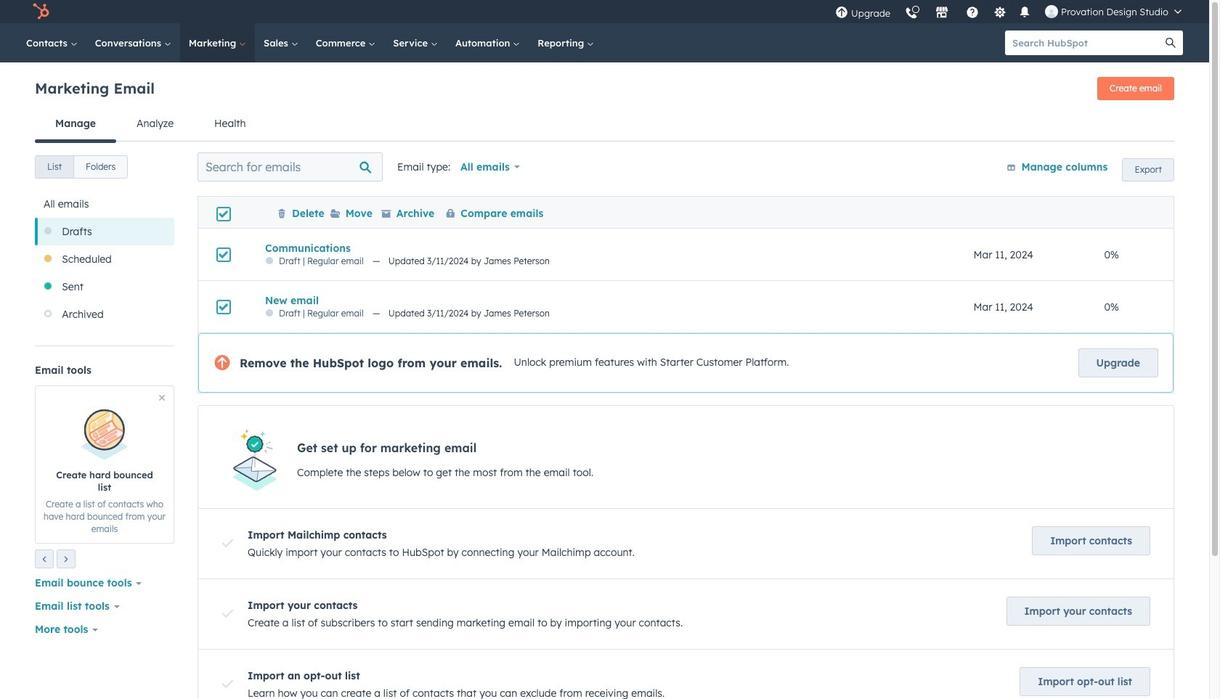 Task type: describe. For each thing, give the bounding box(es) containing it.
Search HubSpot search field
[[1006, 31, 1159, 55]]



Task type: vqa. For each thing, say whether or not it's contained in the screenshot.
banner at the top of page
yes



Task type: locate. For each thing, give the bounding box(es) containing it.
previous image
[[40, 556, 49, 565]]

menu
[[828, 0, 1192, 23]]

next image
[[62, 556, 70, 565]]

group
[[35, 156, 128, 179]]

None button
[[35, 156, 74, 179], [73, 156, 128, 179], [35, 156, 74, 179], [73, 156, 128, 179]]

close image
[[159, 395, 165, 401]]

banner
[[35, 73, 1175, 106]]

Search for emails search field
[[198, 153, 383, 182]]

marketplaces image
[[936, 7, 949, 20]]

navigation
[[35, 106, 1175, 143]]

james peterson image
[[1046, 5, 1059, 18]]



